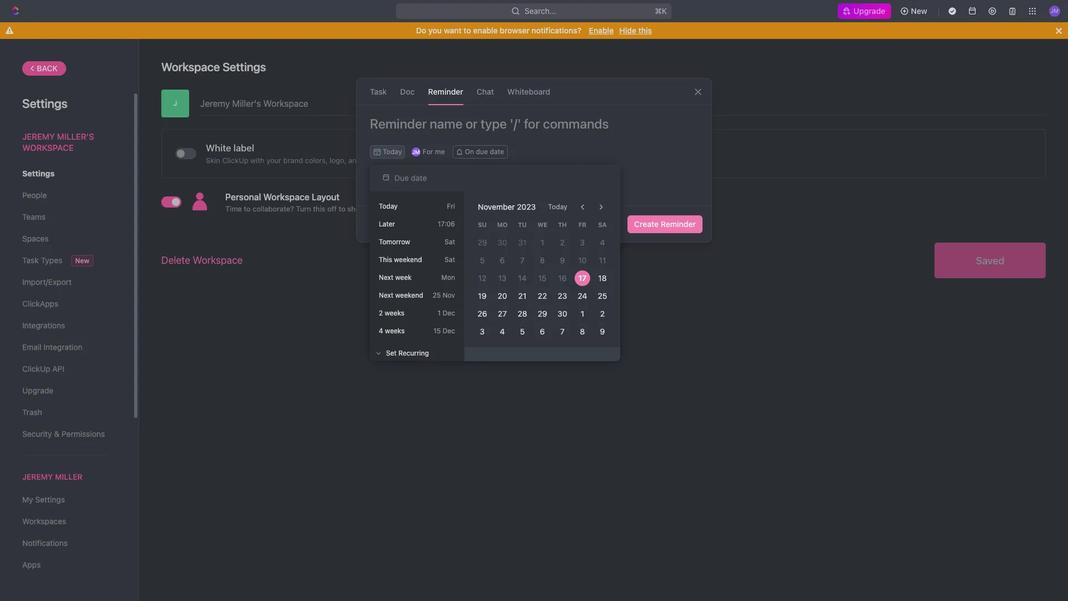 Task type: vqa. For each thing, say whether or not it's contained in the screenshot.


Task type: locate. For each thing, give the bounding box(es) containing it.
&
[[54, 429, 59, 439]]

today right the 'a'
[[383, 148, 402, 156]]

teams link
[[22, 208, 111, 227]]

29
[[478, 238, 487, 247], [538, 309, 547, 318]]

0 vertical spatial upgrade link
[[839, 3, 892, 19]]

6 up the 13
[[500, 256, 505, 265]]

1 horizontal spatial to
[[339, 204, 346, 213]]

23
[[558, 291, 567, 301]]

next left week
[[379, 273, 394, 282]]

reminder right create
[[661, 219, 696, 229]]

next weekend
[[379, 291, 423, 299]]

1 horizontal spatial task
[[370, 87, 387, 96]]

to right 'want'
[[464, 26, 471, 35]]

1 sat from the top
[[445, 238, 455, 246]]

jeremy up "my settings"
[[22, 472, 53, 481]]

task left types
[[22, 256, 39, 265]]

0 vertical spatial 15
[[539, 273, 547, 283]]

clickup inside "link"
[[22, 364, 50, 374]]

recurring
[[399, 349, 429, 357]]

workspace inside jeremy miller's workspace
[[22, 142, 74, 152]]

1 dec from the top
[[443, 309, 455, 317]]

next for next weekend
[[379, 291, 394, 299]]

we
[[538, 221, 548, 228]]

0 horizontal spatial this
[[313, 204, 326, 213]]

this
[[379, 256, 392, 264]]

1 vertical spatial reminder
[[661, 219, 696, 229]]

8
[[540, 256, 545, 265], [580, 327, 585, 336]]

upgrade inside settings element
[[22, 386, 53, 395]]

1 vertical spatial 30
[[558, 309, 568, 318]]

people
[[22, 190, 47, 200]]

2
[[560, 238, 565, 247], [379, 309, 383, 317], [601, 309, 605, 318]]

10
[[579, 256, 587, 265]]

1 horizontal spatial 3
[[580, 238, 585, 247]]

24
[[578, 291, 588, 301]]

upgrade
[[854, 6, 886, 16], [22, 386, 53, 395]]

1 horizontal spatial 5
[[520, 327, 525, 336]]

0 vertical spatial this
[[639, 26, 652, 35]]

1 vertical spatial 15
[[434, 327, 441, 335]]

0 vertical spatial sat
[[445, 238, 455, 246]]

1 jeremy from the top
[[22, 131, 55, 141]]

2 next from the top
[[379, 291, 394, 299]]

30 down mo
[[498, 238, 507, 247]]

weekend
[[394, 256, 422, 264], [396, 291, 423, 299]]

security & permissions
[[22, 429, 105, 439]]

1 horizontal spatial 25
[[598, 291, 608, 301]]

2 weeks
[[379, 309, 405, 317]]

fri
[[447, 202, 455, 210]]

30 down 23 at the right
[[558, 309, 568, 318]]

0 vertical spatial 6
[[500, 256, 505, 265]]

next up 2 weeks
[[379, 291, 394, 299]]

4 weeks
[[379, 327, 405, 335]]

29 down su
[[478, 238, 487, 247]]

15 for 15
[[539, 273, 547, 283]]

2 jeremy from the top
[[22, 472, 53, 481]]

1 down 24
[[581, 309, 585, 318]]

1 vertical spatial 3
[[480, 327, 485, 336]]

1 vertical spatial upgrade link
[[22, 381, 111, 400]]

security
[[22, 429, 52, 439]]

task inside settings element
[[22, 256, 39, 265]]

25 down 18
[[598, 291, 608, 301]]

dialog
[[356, 78, 713, 243]]

Reminder na﻿me or type '/' for commands text field
[[357, 119, 712, 145]]

for
[[439, 204, 449, 213]]

upgrade left 'new' button
[[854, 6, 886, 16]]

1 vertical spatial task
[[22, 256, 39, 265]]

november
[[478, 202, 515, 212]]

0 vertical spatial 3
[[580, 238, 585, 247]]

1 25 from the left
[[433, 291, 441, 299]]

task types
[[22, 256, 62, 265]]

1 horizontal spatial 15
[[539, 273, 547, 283]]

0 horizontal spatial task
[[22, 256, 39, 265]]

1 vertical spatial jeremy
[[22, 472, 53, 481]]

2 down 18
[[601, 309, 605, 318]]

0 vertical spatial 9
[[560, 256, 565, 265]]

delete
[[161, 254, 190, 266]]

dec
[[443, 309, 455, 317], [443, 327, 455, 335]]

9 up 16
[[560, 256, 565, 265]]

0 horizontal spatial 4
[[379, 327, 383, 335]]

1 vertical spatial this
[[313, 204, 326, 213]]

22
[[538, 291, 547, 301]]

7 down 23 at the right
[[561, 327, 565, 336]]

2 dec from the top
[[443, 327, 455, 335]]

5 down 28
[[520, 327, 525, 336]]

0 vertical spatial weeks
[[385, 309, 405, 317]]

weeks
[[385, 309, 405, 317], [385, 327, 405, 335]]

0 horizontal spatial 8
[[540, 256, 545, 265]]

workspace right the delete
[[193, 254, 243, 266]]

task left "doc"
[[370, 87, 387, 96]]

0 horizontal spatial 3
[[480, 327, 485, 336]]

delete workspace
[[161, 254, 243, 266]]

1 vertical spatial 6
[[540, 327, 545, 336]]

0 vertical spatial jeremy
[[22, 131, 55, 141]]

workspace up collaborate?
[[264, 192, 310, 202]]

5 up 12
[[480, 256, 485, 265]]

9 down 18
[[600, 327, 605, 336]]

2 sat from the top
[[445, 256, 455, 264]]

1 vertical spatial 8
[[580, 327, 585, 336]]

reminder right "doc"
[[428, 87, 464, 96]]

1 vertical spatial clickup
[[22, 364, 50, 374]]

4 up 11
[[600, 238, 605, 247]]

jeremy miller
[[22, 472, 83, 481]]

6 down "22"
[[540, 327, 545, 336]]

1 down we
[[541, 238, 544, 247]]

do you want to enable browser notifications? enable hide this
[[416, 26, 652, 35]]

custom
[[369, 156, 394, 164]]

29 down "22"
[[538, 309, 547, 318]]

0 horizontal spatial 9
[[560, 256, 565, 265]]

15 up "22"
[[539, 273, 547, 283]]

task inside dialog
[[370, 87, 387, 96]]

trash
[[22, 407, 42, 417]]

26
[[478, 309, 487, 318]]

task for task types
[[22, 256, 39, 265]]

7
[[521, 256, 525, 265], [561, 327, 565, 336]]

2 down th
[[560, 238, 565, 247]]

upgrade down the 'clickup api'
[[22, 386, 53, 395]]

to right the off
[[339, 204, 346, 213]]

mon
[[442, 273, 455, 282]]

all
[[367, 204, 375, 213]]

0 horizontal spatial 15
[[434, 327, 441, 335]]

this left the off
[[313, 204, 326, 213]]

dec down 1 dec
[[443, 327, 455, 335]]

1 vertical spatial sat
[[445, 256, 455, 264]]

0 horizontal spatial upgrade
[[22, 386, 53, 395]]

1 vertical spatial 5
[[520, 327, 525, 336]]

7 down 31
[[521, 256, 525, 265]]

1 vertical spatial 7
[[561, 327, 565, 336]]

to
[[464, 26, 471, 35], [244, 204, 251, 213], [339, 204, 346, 213]]

permissions
[[62, 429, 105, 439]]

0 horizontal spatial 6
[[500, 256, 505, 265]]

notifications
[[22, 538, 68, 548]]

sat up mon
[[445, 256, 455, 264]]

this right the 'hide'
[[639, 26, 652, 35]]

upgrade link left 'new' button
[[839, 3, 892, 19]]

workspace inside "personal workspace layout time to collaborate? turn this off to show all features designed for team productivity."
[[264, 192, 310, 202]]

jeremy inside jeremy miller's workspace
[[22, 131, 55, 141]]

1 vertical spatial weekend
[[396, 291, 423, 299]]

weekend for this weekend
[[394, 256, 422, 264]]

1 horizontal spatial 4
[[500, 327, 505, 336]]

1 horizontal spatial reminder
[[661, 219, 696, 229]]

3 down '26'
[[480, 327, 485, 336]]

0 vertical spatial new
[[912, 6, 928, 16]]

1 vertical spatial new
[[75, 257, 89, 265]]

1 horizontal spatial upgrade
[[854, 6, 886, 16]]

1
[[541, 238, 544, 247], [438, 309, 441, 317], [581, 309, 585, 318]]

people link
[[22, 186, 111, 205]]

0 horizontal spatial 29
[[478, 238, 487, 247]]

1 horizontal spatial upgrade link
[[839, 3, 892, 19]]

settings
[[223, 60, 266, 73], [22, 96, 68, 111], [22, 169, 55, 178], [35, 495, 65, 504]]

0 vertical spatial 8
[[540, 256, 545, 265]]

1 vertical spatial next
[[379, 291, 394, 299]]

0 vertical spatial task
[[370, 87, 387, 96]]

sat
[[445, 238, 455, 246], [445, 256, 455, 264]]

upgrade link up trash link
[[22, 381, 111, 400]]

sat down 17:06
[[445, 238, 455, 246]]

1 vertical spatial upgrade
[[22, 386, 53, 395]]

1 next from the top
[[379, 273, 394, 282]]

integrations
[[22, 321, 65, 330]]

import/export link
[[22, 273, 111, 292]]

my settings
[[22, 495, 65, 504]]

9
[[560, 256, 565, 265], [600, 327, 605, 336]]

2 up the 4 weeks
[[379, 309, 383, 317]]

Team Na﻿me text field
[[200, 90, 1046, 115]]

2 horizontal spatial 1
[[581, 309, 585, 318]]

weeks up the 4 weeks
[[385, 309, 405, 317]]

dialog containing task
[[356, 78, 713, 243]]

25
[[433, 291, 441, 299], [598, 291, 608, 301]]

clickup down label on the top left
[[222, 156, 249, 164]]

back
[[37, 63, 58, 73]]

clickapps link
[[22, 294, 111, 313]]

weekend down week
[[396, 291, 423, 299]]

my
[[22, 495, 33, 504]]

upgrade link
[[839, 3, 892, 19], [22, 381, 111, 400]]

0 vertical spatial dec
[[443, 309, 455, 317]]

week
[[396, 273, 412, 282]]

turn
[[296, 204, 311, 213]]

today up th
[[548, 203, 568, 211]]

logo,
[[330, 156, 347, 164]]

off
[[328, 204, 337, 213]]

weekend up week
[[394, 256, 422, 264]]

new inside button
[[912, 6, 928, 16]]

0 horizontal spatial 30
[[498, 238, 507, 247]]

21
[[519, 291, 527, 301]]

16
[[559, 273, 567, 283]]

personal workspace layout time to collaborate? turn this off to show all features designed for team productivity.
[[225, 192, 512, 213]]

25 left nov
[[433, 291, 441, 299]]

0 horizontal spatial new
[[75, 257, 89, 265]]

27
[[498, 309, 507, 318]]

0 horizontal spatial 25
[[433, 291, 441, 299]]

colors,
[[305, 156, 328, 164]]

1 vertical spatial weeks
[[385, 327, 405, 335]]

0 horizontal spatial clickup
[[22, 364, 50, 374]]

15 down 1 dec
[[434, 327, 441, 335]]

1 horizontal spatial 29
[[538, 309, 547, 318]]

today inside today dropdown button
[[383, 148, 402, 156]]

0 vertical spatial 7
[[521, 256, 525, 265]]

weeks down 2 weeks
[[385, 327, 405, 335]]

integrations link
[[22, 316, 111, 335]]

this weekend
[[379, 256, 422, 264]]

clickup left api
[[22, 364, 50, 374]]

1 horizontal spatial clickup
[[222, 156, 249, 164]]

0 vertical spatial next
[[379, 273, 394, 282]]

6
[[500, 256, 505, 265], [540, 327, 545, 336]]

8 up "22"
[[540, 256, 545, 265]]

dec down nov
[[443, 309, 455, 317]]

2 25 from the left
[[598, 291, 608, 301]]

8 down 24
[[580, 327, 585, 336]]

0 vertical spatial 5
[[480, 256, 485, 265]]

new inside settings element
[[75, 257, 89, 265]]

4 down 2 weeks
[[379, 327, 383, 335]]

0 vertical spatial weekend
[[394, 256, 422, 264]]

jeremy left miller's
[[22, 131, 55, 141]]

1 down 25 nov
[[438, 309, 441, 317]]

want
[[444, 26, 462, 35]]

j
[[174, 99, 177, 107]]

1 horizontal spatial 8
[[580, 327, 585, 336]]

workspace down miller's
[[22, 142, 74, 152]]

2 horizontal spatial to
[[464, 26, 471, 35]]

1 vertical spatial 9
[[600, 327, 605, 336]]

1 vertical spatial dec
[[443, 327, 455, 335]]

4 down 27
[[500, 327, 505, 336]]

0 horizontal spatial 5
[[480, 256, 485, 265]]

1 horizontal spatial new
[[912, 6, 928, 16]]

url.
[[396, 156, 412, 164]]

chat
[[477, 87, 494, 96]]

enable
[[473, 26, 498, 35]]

task button
[[370, 78, 387, 105]]

to down personal
[[244, 204, 251, 213]]

3 up 10
[[580, 238, 585, 247]]

0 horizontal spatial reminder
[[428, 87, 464, 96]]

0 vertical spatial clickup
[[222, 156, 249, 164]]

clickapps
[[22, 299, 58, 308]]



Task type: describe. For each thing, give the bounding box(es) containing it.
25 for 25
[[598, 291, 608, 301]]

my settings link
[[22, 491, 111, 509]]

back link
[[22, 61, 66, 76]]

hide
[[620, 26, 637, 35]]

label
[[234, 142, 254, 153]]

create
[[635, 219, 659, 229]]

13
[[498, 273, 507, 283]]

clickup api link
[[22, 360, 111, 379]]

clickup api
[[22, 364, 64, 374]]

today button
[[542, 198, 574, 216]]

workspace settings
[[161, 60, 266, 73]]

mo
[[497, 221, 508, 228]]

Due date text field
[[395, 173, 487, 182]]

weeks for 2 weeks
[[385, 309, 405, 317]]

this inside "personal workspace layout time to collaborate? turn this off to show all features designed for team productivity."
[[313, 204, 326, 213]]

trash link
[[22, 403, 111, 422]]

2 horizontal spatial 2
[[601, 309, 605, 318]]

spaces
[[22, 234, 49, 243]]

0 horizontal spatial 7
[[521, 256, 525, 265]]

0 vertical spatial 30
[[498, 238, 507, 247]]

fr
[[579, 221, 587, 228]]

1 horizontal spatial 6
[[540, 327, 545, 336]]

designed
[[406, 204, 438, 213]]

1 horizontal spatial 9
[[600, 327, 605, 336]]

2 horizontal spatial 4
[[600, 238, 605, 247]]

0 vertical spatial upgrade
[[854, 6, 886, 16]]

1 horizontal spatial this
[[639, 26, 652, 35]]

tomorrow
[[379, 238, 410, 246]]

sat for this weekend
[[445, 256, 455, 264]]

set
[[386, 349, 397, 357]]

jeremy miller's workspace
[[22, 131, 94, 152]]

today button
[[370, 145, 405, 159]]

workspace inside button
[[193, 254, 243, 266]]

1 horizontal spatial 2
[[560, 238, 565, 247]]

20
[[498, 291, 507, 301]]

weekend for next weekend
[[396, 291, 423, 299]]

productivity.
[[470, 204, 512, 213]]

collaborate?
[[253, 204, 294, 213]]

1 horizontal spatial 7
[[561, 327, 565, 336]]

notifications?
[[532, 26, 582, 35]]

delete workspace button
[[161, 248, 243, 273]]

weeks for 4 weeks
[[385, 327, 405, 335]]

doc
[[400, 87, 415, 96]]

15 for 15 dec
[[434, 327, 441, 335]]

14
[[518, 273, 527, 283]]

workspace up j
[[161, 60, 220, 73]]

miller
[[55, 472, 83, 481]]

1 horizontal spatial 1
[[541, 238, 544, 247]]

new button
[[896, 2, 935, 20]]

features
[[377, 204, 404, 213]]

show
[[348, 204, 365, 213]]

do
[[416, 26, 427, 35]]

and
[[349, 156, 361, 164]]

white label skin clickup with your brand colors, logo, and a custom url.
[[206, 142, 412, 164]]

sat for tomorrow
[[445, 238, 455, 246]]

settings element
[[0, 39, 139, 601]]

dec for 15 dec
[[443, 327, 455, 335]]

28
[[518, 309, 527, 318]]

brand
[[284, 156, 303, 164]]

0 horizontal spatial 1
[[438, 309, 441, 317]]

search...
[[525, 6, 557, 16]]

0 vertical spatial 29
[[478, 238, 487, 247]]

personal
[[225, 192, 261, 202]]

2023
[[517, 202, 536, 212]]

white
[[206, 142, 231, 153]]

later
[[379, 220, 395, 228]]

you
[[429, 26, 442, 35]]

0 horizontal spatial 2
[[379, 309, 383, 317]]

workspaces link
[[22, 512, 111, 531]]

task for task
[[370, 87, 387, 96]]

11
[[599, 256, 606, 265]]

clickup inside white label skin clickup with your brand colors, logo, and a custom url.
[[222, 156, 249, 164]]

31
[[519, 238, 527, 247]]

security & permissions link
[[22, 425, 111, 444]]

0 vertical spatial reminder
[[428, 87, 464, 96]]

jeremy for jeremy miller's workspace
[[22, 131, 55, 141]]

next for next week
[[379, 273, 394, 282]]

a
[[363, 156, 367, 164]]

nov
[[443, 291, 455, 299]]

⌘k
[[656, 6, 668, 16]]

reminder button
[[428, 78, 464, 105]]

api
[[52, 364, 64, 374]]

skin
[[206, 156, 220, 164]]

next week
[[379, 273, 412, 282]]

18
[[599, 273, 607, 283]]

25 nov
[[433, 291, 455, 299]]

whiteboard button
[[508, 78, 551, 105]]

0 horizontal spatial to
[[244, 204, 251, 213]]

whiteboard
[[508, 87, 551, 96]]

november 2023
[[478, 202, 536, 212]]

today inside today button
[[548, 203, 568, 211]]

settings inside 'link'
[[35, 495, 65, 504]]

saved button
[[935, 243, 1046, 278]]

dec for 1 dec
[[443, 309, 455, 317]]

jeremy for jeremy miller
[[22, 472, 53, 481]]

set recurring
[[386, 349, 429, 357]]

enable
[[589, 26, 614, 35]]

your
[[267, 156, 282, 164]]

spaces link
[[22, 229, 111, 248]]

today right all
[[379, 202, 398, 210]]

1 dec
[[438, 309, 455, 317]]

1 horizontal spatial 30
[[558, 309, 568, 318]]

saved
[[977, 255, 1005, 266]]

sa
[[599, 221, 607, 228]]

0 horizontal spatial upgrade link
[[22, 381, 111, 400]]

25 for 25 nov
[[433, 291, 441, 299]]

import/export
[[22, 277, 72, 287]]

17
[[579, 273, 587, 283]]

email integration link
[[22, 338, 111, 357]]

reminder inside create reminder button
[[661, 219, 696, 229]]

1 vertical spatial 29
[[538, 309, 547, 318]]

15 dec
[[434, 327, 455, 335]]

apps link
[[22, 556, 111, 575]]

create reminder button
[[628, 215, 703, 233]]



